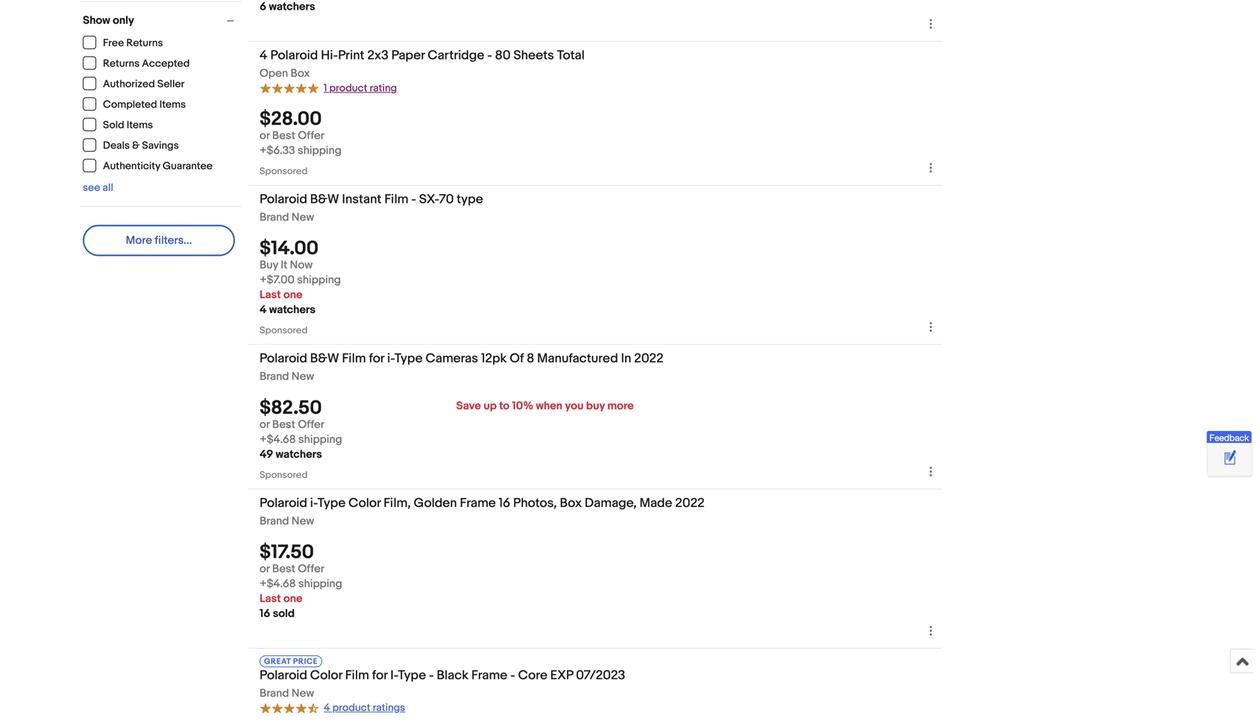 Task type: vqa. For each thing, say whether or not it's contained in the screenshot.
Kuwait
no



Task type: locate. For each thing, give the bounding box(es) containing it.
last for $14.00
[[260, 289, 281, 302]]

1 vertical spatial items
[[127, 119, 153, 132]]

1 vertical spatial b&w
[[310, 351, 339, 367]]

2 brand from the top
[[260, 370, 289, 384]]

sold items
[[103, 119, 153, 132]]

polaroid up $17.50
[[260, 496, 307, 512]]

it
[[281, 259, 288, 272]]

1 vertical spatial type
[[318, 496, 346, 512]]

2 vertical spatial best
[[272, 563, 296, 576]]

2022 for save
[[635, 351, 664, 367]]

last down +$7.00
[[260, 289, 281, 302]]

0 vertical spatial product
[[330, 82, 368, 95]]

0 vertical spatial b&w
[[310, 192, 339, 207]]

items for completed items
[[160, 99, 186, 111]]

1 horizontal spatial box
[[560, 496, 582, 512]]

best inside $17.50 or best offer +$4.68 shipping last one 16 sold
[[272, 563, 296, 576]]

type inside the polaroid b&w film for i-type cameras 12pk of 8 manufactured in 2022 brand new
[[395, 351, 423, 367]]

returns down the 'free returns' link
[[103, 57, 140, 70]]

best inside $28.00 or best offer +$6.33 shipping
[[272, 129, 296, 143]]

2 best from the top
[[272, 418, 296, 432]]

color for film
[[310, 668, 343, 684]]

1 last from the top
[[260, 289, 281, 302]]

one down +$7.00
[[284, 289, 303, 302]]

6
[[260, 0, 267, 14]]

watchers
[[269, 0, 315, 14], [269, 304, 316, 317], [276, 448, 322, 462]]

shipping down $17.50
[[299, 578, 343, 591]]

2022 right in
[[635, 351, 664, 367]]

- inside the polaroid b&w instant film - sx-70 type brand new
[[412, 192, 417, 207]]

1 vertical spatial color
[[310, 668, 343, 684]]

offer inside $28.00 or best offer +$6.33 shipping
[[298, 129, 325, 143]]

one up sold
[[284, 593, 303, 606]]

offer inside $17.50 or best offer +$4.68 shipping last one 16 sold
[[298, 563, 325, 576]]

4 brand from the top
[[260, 687, 289, 701]]

now
[[290, 259, 313, 272]]

+$4.68
[[260, 433, 296, 447], [260, 578, 296, 591]]

box right photos,
[[560, 496, 582, 512]]

b&w up $82.50
[[310, 351, 339, 367]]

b&w left instant
[[310, 192, 339, 207]]

0 vertical spatial color
[[349, 496, 381, 512]]

2022
[[635, 351, 664, 367], [676, 496, 705, 512]]

0 horizontal spatial items
[[127, 119, 153, 132]]

i-
[[391, 668, 398, 684]]

last inside $17.50 or best offer +$4.68 shipping last one 16 sold
[[260, 593, 281, 606]]

+$4.68 up 49
[[260, 433, 296, 447]]

new up $82.50
[[292, 370, 314, 384]]

2 or from the top
[[260, 418, 270, 432]]

- left sx-
[[412, 192, 417, 207]]

$17.50 or best offer +$4.68 shipping last one 16 sold
[[260, 542, 343, 621]]

2 one from the top
[[284, 593, 303, 606]]

0 vertical spatial frame
[[460, 496, 496, 512]]

savings
[[142, 140, 179, 152]]

of
[[510, 351, 524, 367]]

polaroid b&w instant film - sx-70 type brand new
[[260, 192, 483, 224]]

0 vertical spatial film
[[385, 192, 409, 207]]

1 vertical spatial 16
[[260, 608, 270, 621]]

1 vertical spatial for
[[372, 668, 388, 684]]

authorized
[[103, 78, 155, 91]]

best up 49
[[272, 418, 296, 432]]

polaroid up open
[[271, 48, 318, 64]]

1 vertical spatial 2022
[[676, 496, 705, 512]]

new inside great price polaroid color film for i-type - black frame - core exp 07/2023 brand new
[[292, 687, 314, 701]]

offer for $17.50
[[298, 563, 325, 576]]

to
[[500, 400, 510, 413]]

2 vertical spatial offer
[[298, 563, 325, 576]]

type up ratings
[[398, 668, 426, 684]]

new inside the polaroid i-type color film, golden frame 16 photos, box damage, made 2022 brand new
[[292, 515, 314, 528]]

polaroid up $82.50
[[260, 351, 307, 367]]

0 vertical spatial watchers
[[269, 0, 315, 14]]

film,
[[384, 496, 411, 512]]

0 vertical spatial returns
[[126, 37, 163, 50]]

shipping for $28.00
[[298, 144, 342, 157]]

2 vertical spatial 4
[[324, 703, 330, 715]]

color inside the polaroid i-type color film, golden frame 16 photos, box damage, made 2022 brand new
[[349, 496, 381, 512]]

frame inside great price polaroid color film for i-type - black frame - core exp 07/2023 brand new
[[472, 668, 508, 684]]

2 vertical spatial watchers
[[276, 448, 322, 462]]

2 +$4.68 from the top
[[260, 578, 296, 591]]

1 vertical spatial +$4.68
[[260, 578, 296, 591]]

1 vertical spatial box
[[560, 496, 582, 512]]

1 vertical spatial 4
[[260, 304, 267, 317]]

0 vertical spatial best
[[272, 129, 296, 143]]

0 vertical spatial +$4.68
[[260, 433, 296, 447]]

+$6.33
[[260, 144, 295, 157]]

0 horizontal spatial box
[[291, 67, 310, 80]]

0 vertical spatial for
[[369, 351, 385, 367]]

more
[[608, 400, 634, 413]]

last inside $14.00 buy it now +$7.00 shipping last one 4 watchers
[[260, 289, 281, 302]]

returns inside 'link'
[[103, 57, 140, 70]]

polaroid b&w film for i-type cameras 12pk of 8 manufactured in 2022 brand new
[[260, 351, 664, 384]]

polaroid down +$6.33
[[260, 192, 307, 207]]

film
[[385, 192, 409, 207], [342, 351, 366, 367], [345, 668, 369, 684]]

0 vertical spatial type
[[395, 351, 423, 367]]

3 offer from the top
[[298, 563, 325, 576]]

last up sold
[[260, 593, 281, 606]]

polaroid b&w film for i-type cameras 12pk of 8 manufactured in 2022 heading
[[260, 351, 664, 367]]

polaroid i-type color film, golden frame 16 photos, box damage, made 2022 brand new
[[260, 496, 705, 528]]

show
[[83, 14, 110, 27]]

0 vertical spatial last
[[260, 289, 281, 302]]

2022 inside the polaroid i-type color film, golden frame 16 photos, box damage, made 2022 brand new
[[676, 496, 705, 512]]

- left black
[[429, 668, 434, 684]]

more
[[126, 234, 152, 247]]

or for $17.50
[[260, 563, 270, 576]]

1 horizontal spatial 16
[[499, 496, 511, 512]]

1 one from the top
[[284, 289, 303, 302]]

shipping right +$6.33
[[298, 144, 342, 157]]

in
[[621, 351, 632, 367]]

shipping down now
[[297, 274, 341, 287]]

see
[[83, 182, 100, 194]]

polaroid b&w film for i-type cameras 12pk of 8 manufactured in 2022 link
[[260, 351, 752, 370]]

1 +$4.68 from the top
[[260, 433, 296, 447]]

frame right black
[[472, 668, 508, 684]]

shipping inside $14.00 buy it now +$7.00 shipping last one 4 watchers
[[297, 274, 341, 287]]

1 vertical spatial one
[[284, 593, 303, 606]]

8
[[527, 351, 535, 367]]

new up $17.50
[[292, 515, 314, 528]]

type left cameras
[[395, 351, 423, 367]]

type
[[395, 351, 423, 367], [318, 496, 346, 512], [398, 668, 426, 684]]

one inside $14.00 buy it now +$7.00 shipping last one 4 watchers
[[284, 289, 303, 302]]

free
[[103, 37, 124, 50]]

3 or from the top
[[260, 563, 270, 576]]

2 offer from the top
[[298, 418, 325, 432]]

- left '80'
[[488, 48, 493, 64]]

1 horizontal spatial color
[[349, 496, 381, 512]]

0 vertical spatial items
[[160, 99, 186, 111]]

box inside 4 polaroid hi-print 2x3 paper cartridge - 80 sheets total open box
[[291, 67, 310, 80]]

0 vertical spatial one
[[284, 289, 303, 302]]

1 vertical spatial frame
[[472, 668, 508, 684]]

or
[[260, 129, 270, 143], [260, 418, 270, 432], [260, 563, 270, 576]]

best up sold
[[272, 563, 296, 576]]

1 vertical spatial returns
[[103, 57, 140, 70]]

items
[[160, 99, 186, 111], [127, 119, 153, 132]]

watchers down +$7.00
[[269, 304, 316, 317]]

type
[[457, 192, 483, 207]]

new down price
[[292, 687, 314, 701]]

1 b&w from the top
[[310, 192, 339, 207]]

polaroid i-type color film, golden frame 16 photos, box damage, made 2022 link
[[260, 496, 752, 515]]

paper
[[392, 48, 425, 64]]

free returns link
[[83, 36, 164, 50]]

4 for polaroid
[[260, 48, 268, 64]]

1 vertical spatial or
[[260, 418, 270, 432]]

film inside the polaroid b&w film for i-type cameras 12pk of 8 manufactured in 2022 brand new
[[342, 351, 366, 367]]

+$4.68 up sold
[[260, 578, 296, 591]]

frame inside the polaroid i-type color film, golden frame 16 photos, box damage, made 2022 brand new
[[460, 496, 496, 512]]

16 left photos,
[[499, 496, 511, 512]]

1 vertical spatial film
[[342, 351, 366, 367]]

0 vertical spatial offer
[[298, 129, 325, 143]]

2 vertical spatial type
[[398, 668, 426, 684]]

3 brand from the top
[[260, 515, 289, 528]]

1 vertical spatial watchers
[[269, 304, 316, 317]]

see all button
[[83, 182, 113, 194]]

2 b&w from the top
[[310, 351, 339, 367]]

frame right golden
[[460, 496, 496, 512]]

brand
[[260, 211, 289, 224], [260, 370, 289, 384], [260, 515, 289, 528], [260, 687, 289, 701]]

b&w inside the polaroid b&w instant film - sx-70 type brand new
[[310, 192, 339, 207]]

black
[[437, 668, 469, 684]]

2 vertical spatial or
[[260, 563, 270, 576]]

brand up $14.00
[[260, 211, 289, 224]]

color down price
[[310, 668, 343, 684]]

4 up open
[[260, 48, 268, 64]]

shipping for $17.50
[[299, 578, 343, 591]]

manufactured
[[538, 351, 619, 367]]

one
[[284, 289, 303, 302], [284, 593, 303, 606]]

shipping inside $17.50 or best offer +$4.68 shipping last one 16 sold
[[299, 578, 343, 591]]

1 vertical spatial offer
[[298, 418, 325, 432]]

shipping down $82.50
[[299, 433, 343, 447]]

polaroid for $17.50
[[260, 496, 307, 512]]

color for film,
[[349, 496, 381, 512]]

brand up $82.50
[[260, 370, 289, 384]]

shipping inside $28.00 or best offer +$6.33 shipping
[[298, 144, 342, 157]]

1 vertical spatial product
[[333, 703, 371, 715]]

4 product ratings link
[[260, 702, 406, 715]]

1 or from the top
[[260, 129, 270, 143]]

best up +$6.33
[[272, 129, 296, 143]]

for
[[369, 351, 385, 367], [372, 668, 388, 684]]

0 vertical spatial 16
[[499, 496, 511, 512]]

polaroid down great
[[260, 668, 307, 684]]

3 new from the top
[[292, 515, 314, 528]]

1 horizontal spatial items
[[160, 99, 186, 111]]

2 last from the top
[[260, 593, 281, 606]]

one inside $17.50 or best offer +$4.68 shipping last one 16 sold
[[284, 593, 303, 606]]

0 vertical spatial or
[[260, 129, 270, 143]]

1 new from the top
[[292, 211, 314, 224]]

shipping inside the save up to 10% when you buy more or best offer +$4.68 shipping 49 watchers
[[299, 433, 343, 447]]

0 vertical spatial 2022
[[635, 351, 664, 367]]

or inside $17.50 or best offer +$4.68 shipping last one 16 sold
[[260, 563, 270, 576]]

0 horizontal spatial color
[[310, 668, 343, 684]]

16
[[499, 496, 511, 512], [260, 608, 270, 621]]

best for $17.50
[[272, 563, 296, 576]]

type inside great price polaroid color film for i-type - black frame - core exp 07/2023 brand new
[[398, 668, 426, 684]]

last
[[260, 289, 281, 302], [260, 593, 281, 606]]

shipping
[[298, 144, 342, 157], [297, 274, 341, 287], [299, 433, 343, 447], [299, 578, 343, 591]]

box
[[291, 67, 310, 80], [560, 496, 582, 512]]

color inside great price polaroid color film for i-type - black frame - core exp 07/2023 brand new
[[310, 668, 343, 684]]

1 horizontal spatial i-
[[387, 351, 395, 367]]

items inside completed items link
[[160, 99, 186, 111]]

product for rating
[[330, 82, 368, 95]]

4 new from the top
[[292, 687, 314, 701]]

items inside sold items link
[[127, 119, 153, 132]]

returns up returns accepted
[[126, 37, 163, 50]]

up
[[484, 400, 497, 413]]

items down seller
[[160, 99, 186, 111]]

4 left ratings
[[324, 703, 330, 715]]

brand down great
[[260, 687, 289, 701]]

type left film,
[[318, 496, 346, 512]]

i- left cameras
[[387, 351, 395, 367]]

4 down +$7.00
[[260, 304, 267, 317]]

new up $14.00
[[292, 211, 314, 224]]

polaroid inside the polaroid b&w film for i-type cameras 12pk of 8 manufactured in 2022 brand new
[[260, 351, 307, 367]]

watchers right 6
[[269, 0, 315, 14]]

2022 inside the polaroid b&w film for i-type cameras 12pk of 8 manufactured in 2022 brand new
[[635, 351, 664, 367]]

color left film,
[[349, 496, 381, 512]]

-
[[488, 48, 493, 64], [412, 192, 417, 207], [429, 668, 434, 684], [511, 668, 516, 684]]

deals & savings
[[103, 140, 179, 152]]

or inside $28.00 or best offer +$6.33 shipping
[[260, 129, 270, 143]]

film inside great price polaroid color film for i-type - black frame - core exp 07/2023 brand new
[[345, 668, 369, 684]]

product right 1
[[330, 82, 368, 95]]

core
[[518, 668, 548, 684]]

2022 right made
[[676, 496, 705, 512]]

product
[[330, 82, 368, 95], [333, 703, 371, 715]]

1 horizontal spatial 2022
[[676, 496, 705, 512]]

6 watchers
[[260, 0, 315, 14]]

frame
[[460, 496, 496, 512], [472, 668, 508, 684]]

4 inside 4 polaroid hi-print 2x3 paper cartridge - 80 sheets total open box
[[260, 48, 268, 64]]

polaroid inside the polaroid i-type color film, golden frame 16 photos, box damage, made 2022 brand new
[[260, 496, 307, 512]]

2 new from the top
[[292, 370, 314, 384]]

16 left sold
[[260, 608, 270, 621]]

- left core
[[511, 668, 516, 684]]

b&w inside the polaroid b&w film for i-type cameras 12pk of 8 manufactured in 2022 brand new
[[310, 351, 339, 367]]

0 vertical spatial i-
[[387, 351, 395, 367]]

box inside the polaroid i-type color film, golden frame 16 photos, box damage, made 2022 brand new
[[560, 496, 582, 512]]

b&w
[[310, 192, 339, 207], [310, 351, 339, 367]]

0 vertical spatial 4
[[260, 48, 268, 64]]

2 vertical spatial film
[[345, 668, 369, 684]]

authorized seller
[[103, 78, 185, 91]]

1 best from the top
[[272, 129, 296, 143]]

1 brand from the top
[[260, 211, 289, 224]]

new
[[292, 211, 314, 224], [292, 370, 314, 384], [292, 515, 314, 528], [292, 687, 314, 701]]

i- up $17.50
[[310, 496, 318, 512]]

only
[[113, 14, 134, 27]]

1 offer from the top
[[298, 129, 325, 143]]

0 vertical spatial box
[[291, 67, 310, 80]]

items up deals & savings
[[127, 119, 153, 132]]

1 vertical spatial last
[[260, 593, 281, 606]]

exp
[[551, 668, 574, 684]]

1 vertical spatial best
[[272, 418, 296, 432]]

feedback
[[1210, 433, 1250, 443]]

0 horizontal spatial 2022
[[635, 351, 664, 367]]

2022 for $17.50
[[676, 496, 705, 512]]

3 best from the top
[[272, 563, 296, 576]]

last for $17.50
[[260, 593, 281, 606]]

product left ratings
[[333, 703, 371, 715]]

filters...
[[155, 234, 192, 247]]

watchers right 49
[[276, 448, 322, 462]]

0 horizontal spatial i-
[[310, 496, 318, 512]]

accepted
[[142, 57, 190, 70]]

$28.00 or best offer +$6.33 shipping
[[260, 108, 342, 157]]

polaroid inside the polaroid b&w instant film - sx-70 type brand new
[[260, 192, 307, 207]]

product for ratings
[[333, 703, 371, 715]]

returns
[[126, 37, 163, 50], [103, 57, 140, 70]]

1 vertical spatial i-
[[310, 496, 318, 512]]

returns accepted
[[103, 57, 190, 70]]

buy
[[260, 259, 278, 272]]

brand up $17.50
[[260, 515, 289, 528]]

i-
[[387, 351, 395, 367], [310, 496, 318, 512]]

0 horizontal spatial 16
[[260, 608, 270, 621]]

box right open
[[291, 67, 310, 80]]



Task type: describe. For each thing, give the bounding box(es) containing it.
brand inside great price polaroid color film for i-type - black frame - core exp 07/2023 brand new
[[260, 687, 289, 701]]

one for $14.00
[[284, 289, 303, 302]]

or for $28.00
[[260, 129, 270, 143]]

when
[[536, 400, 563, 413]]

hi-
[[321, 48, 338, 64]]

see all
[[83, 182, 113, 194]]

sold items link
[[83, 118, 154, 132]]

deals
[[103, 140, 130, 152]]

best inside the save up to 10% when you buy more or best offer +$4.68 shipping 49 watchers
[[272, 418, 296, 432]]

total
[[557, 48, 585, 64]]

polaroid i-type color film, golden frame 16 photos, box damage, made 2022 heading
[[260, 496, 705, 512]]

great
[[264, 658, 291, 667]]

b&w for $14.00
[[310, 192, 339, 207]]

deals & savings link
[[83, 138, 180, 152]]

offer inside the save up to 10% when you buy more or best offer +$4.68 shipping 49 watchers
[[298, 418, 325, 432]]

free returns
[[103, 37, 163, 50]]

more filters... button
[[83, 225, 235, 256]]

all
[[103, 182, 113, 194]]

completed items link
[[83, 97, 187, 111]]

new inside the polaroid b&w film for i-type cameras 12pk of 8 manufactured in 2022 brand new
[[292, 370, 314, 384]]

$28.00
[[260, 108, 322, 131]]

+$4.68 inside $17.50 or best offer +$4.68 shipping last one 16 sold
[[260, 578, 296, 591]]

$14.00 buy it now +$7.00 shipping last one 4 watchers
[[260, 237, 341, 317]]

watchers inside $14.00 buy it now +$7.00 shipping last one 4 watchers
[[269, 304, 316, 317]]

polaroid for $14.00
[[260, 192, 307, 207]]

$17.50
[[260, 542, 314, 565]]

for inside the polaroid b&w film for i-type cameras 12pk of 8 manufactured in 2022 brand new
[[369, 351, 385, 367]]

authenticity
[[103, 160, 160, 173]]

sheets
[[514, 48, 554, 64]]

- inside 4 polaroid hi-print 2x3 paper cartridge - 80 sheets total open box
[[488, 48, 493, 64]]

10%
[[512, 400, 534, 413]]

4 polaroid hi-print 2x3 paper cartridge - 80 sheets total heading
[[260, 48, 585, 64]]

70
[[439, 192, 454, 207]]

authenticity guarantee link
[[83, 159, 213, 173]]

sold
[[103, 119, 124, 132]]

1 product rating link
[[260, 81, 397, 95]]

made
[[640, 496, 673, 512]]

sx-
[[419, 192, 439, 207]]

+$4.68 inside the save up to 10% when you buy more or best offer +$4.68 shipping 49 watchers
[[260, 433, 296, 447]]

12pk
[[481, 351, 507, 367]]

1 product rating
[[324, 82, 397, 95]]

or inside the save up to 10% when you buy more or best offer +$4.68 shipping 49 watchers
[[260, 418, 270, 432]]

great price button
[[260, 655, 322, 668]]

save
[[457, 400, 481, 413]]

price
[[293, 658, 318, 667]]

80
[[495, 48, 511, 64]]

best for $28.00
[[272, 129, 296, 143]]

4 for product
[[324, 703, 330, 715]]

you
[[565, 400, 584, 413]]

authorized seller link
[[83, 77, 185, 91]]

&
[[132, 140, 140, 152]]

sold
[[273, 608, 295, 621]]

brand inside the polaroid b&w instant film - sx-70 type brand new
[[260, 211, 289, 224]]

golden
[[414, 496, 457, 512]]

for inside great price polaroid color film for i-type - black frame - core exp 07/2023 brand new
[[372, 668, 388, 684]]

polaroid inside great price polaroid color film for i-type - black frame - core exp 07/2023 brand new
[[260, 668, 307, 684]]

type inside the polaroid i-type color film, golden frame 16 photos, box damage, made 2022 brand new
[[318, 496, 346, 512]]

brand inside the polaroid b&w film for i-type cameras 12pk of 8 manufactured in 2022 brand new
[[260, 370, 289, 384]]

buy
[[587, 400, 605, 413]]

completed items
[[103, 99, 186, 111]]

film inside the polaroid b&w instant film - sx-70 type brand new
[[385, 192, 409, 207]]

i- inside the polaroid i-type color film, golden frame 16 photos, box damage, made 2022 brand new
[[310, 496, 318, 512]]

print
[[338, 48, 365, 64]]

polaroid color film for i-type - black frame - core exp 07/2023 link
[[260, 668, 752, 687]]

2x3
[[368, 48, 389, 64]]

$14.00
[[260, 237, 319, 261]]

16 inside the polaroid i-type color film, golden frame 16 photos, box damage, made 2022 brand new
[[499, 496, 511, 512]]

instant
[[342, 192, 382, 207]]

4 polaroid hi-print 2x3 paper cartridge - 80 sheets total open box
[[260, 48, 585, 80]]

cameras
[[426, 351, 479, 367]]

1
[[324, 82, 327, 95]]

guarantee
[[163, 160, 213, 173]]

new inside the polaroid b&w instant film - sx-70 type brand new
[[292, 211, 314, 224]]

49
[[260, 448, 273, 462]]

one for $17.50
[[284, 593, 303, 606]]

show only button
[[83, 14, 241, 27]]

save up to 10% when you buy more or best offer +$4.68 shipping 49 watchers
[[260, 400, 634, 462]]

watchers inside the save up to 10% when you buy more or best offer +$4.68 shipping 49 watchers
[[276, 448, 322, 462]]

cartridge
[[428, 48, 485, 64]]

open
[[260, 67, 288, 80]]

completed
[[103, 99, 157, 111]]

polaroid color film for i-type - black frame - core exp 07/2023 heading
[[260, 668, 626, 684]]

i- inside the polaroid b&w film for i-type cameras 12pk of 8 manufactured in 2022 brand new
[[387, 351, 395, 367]]

polaroid inside 4 polaroid hi-print 2x3 paper cartridge - 80 sheets total open box
[[271, 48, 318, 64]]

4 polaroid hi-print 2x3 paper cartridge - 80 sheets total link
[[260, 48, 752, 67]]

$82.50
[[260, 397, 322, 420]]

16 inside $17.50 or best offer +$4.68 shipping last one 16 sold
[[260, 608, 270, 621]]

07/2023
[[576, 668, 626, 684]]

b&w for $82.50
[[310, 351, 339, 367]]

photos,
[[514, 496, 557, 512]]

authenticity guarantee
[[103, 160, 213, 173]]

offer for $28.00
[[298, 129, 325, 143]]

polaroid b&w instant film - sx-70 type heading
[[260, 192, 483, 207]]

returns accepted link
[[83, 56, 191, 70]]

ratings
[[373, 703, 406, 715]]

items for sold items
[[127, 119, 153, 132]]

seller
[[157, 78, 185, 91]]

4 product ratings
[[324, 703, 406, 715]]

show only
[[83, 14, 134, 27]]

polaroid for $82.50
[[260, 351, 307, 367]]

brand inside the polaroid i-type color film, golden frame 16 photos, box damage, made 2022 brand new
[[260, 515, 289, 528]]

4 inside $14.00 buy it now +$7.00 shipping last one 4 watchers
[[260, 304, 267, 317]]

great price polaroid color film for i-type - black frame - core exp 07/2023 brand new
[[260, 658, 626, 701]]

polaroid b&w instant film - sx-70 type link
[[260, 192, 752, 211]]

shipping for $14.00
[[297, 274, 341, 287]]



